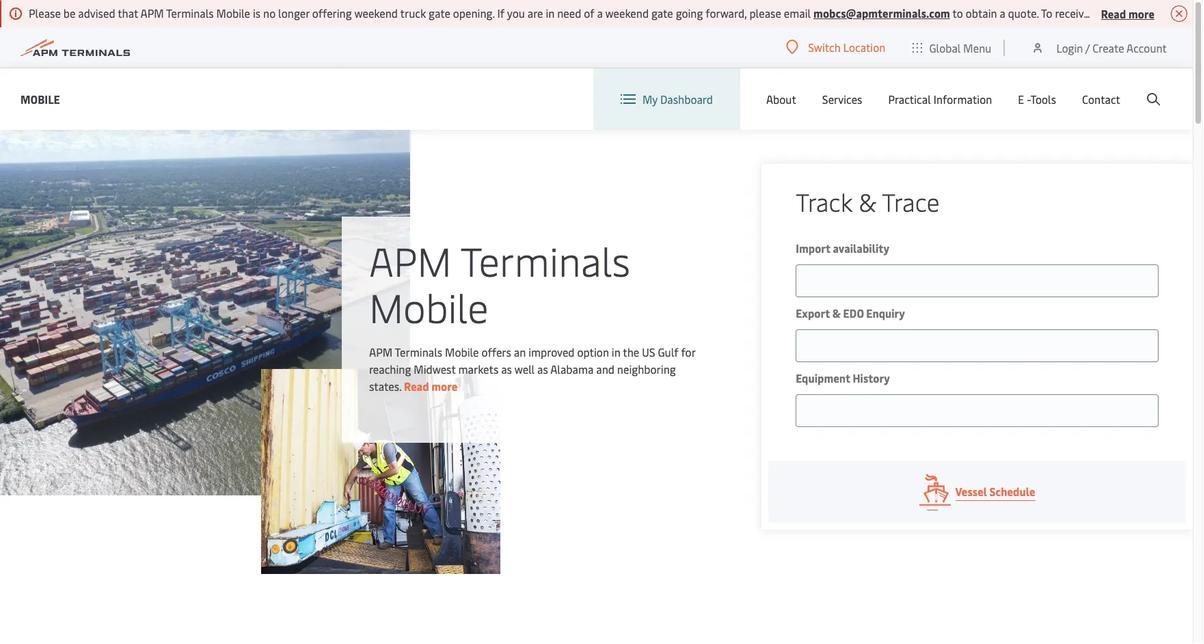 Task type: vqa. For each thing, say whether or not it's contained in the screenshot.
We
no



Task type: describe. For each thing, give the bounding box(es) containing it.
equipment history
[[796, 371, 890, 386]]

option
[[578, 345, 609, 360]]

login / create account
[[1057, 40, 1168, 55]]

export & edo enquiry
[[796, 306, 906, 321]]

an
[[514, 345, 526, 360]]

the
[[623, 345, 640, 360]]

apm terminals mobile offers an improved option in the us gulf for reaching midwest markets as well as alabama and neighboring states.
[[369, 345, 696, 394]]

gulf
[[658, 345, 679, 360]]

please
[[29, 5, 61, 21]]

longer
[[278, 5, 310, 21]]

forward,
[[706, 5, 747, 21]]

obtain
[[966, 5, 998, 21]]

practical
[[889, 92, 931, 107]]

switch location button
[[787, 40, 886, 55]]

2 gate from the left
[[652, 5, 674, 21]]

2 weekend from the left
[[606, 5, 649, 21]]

xin da yang zhou  docked at apm terminals mobile image
[[0, 130, 410, 496]]

trace
[[882, 185, 940, 218]]

1 weekend from the left
[[355, 5, 398, 21]]

login / create account link
[[1032, 27, 1168, 68]]

close alert image
[[1172, 5, 1188, 22]]

alabama
[[551, 362, 594, 377]]

my dashboard button
[[621, 68, 713, 130]]

going
[[676, 5, 703, 21]]

are
[[528, 5, 543, 21]]

improved
[[529, 345, 575, 360]]

read more for read more button
[[1102, 6, 1155, 21]]

account
[[1127, 40, 1168, 55]]

-
[[1027, 92, 1031, 107]]

reaching
[[369, 362, 411, 377]]

opening.
[[453, 5, 495, 21]]

e -tools
[[1019, 92, 1057, 107]]

read for read more link
[[404, 379, 429, 394]]

contact
[[1083, 92, 1121, 107]]

track & trace
[[796, 185, 940, 218]]

2 email from the left
[[1175, 5, 1201, 21]]

edo
[[844, 306, 864, 321]]

services button
[[823, 68, 863, 130]]

you
[[507, 5, 525, 21]]

please
[[750, 5, 782, 21]]

future
[[1093, 5, 1124, 21]]

read more for read more link
[[404, 379, 458, 394]]

about
[[767, 92, 797, 107]]

0 vertical spatial apm
[[141, 5, 164, 21]]

information
[[934, 92, 993, 107]]

practical information
[[889, 92, 993, 107]]

about button
[[767, 68, 797, 130]]

well
[[515, 362, 535, 377]]

export
[[796, 306, 830, 321]]

track
[[796, 185, 853, 218]]

switch
[[809, 40, 841, 55]]

enquiry
[[867, 306, 906, 321]]

receive
[[1056, 5, 1090, 21]]

read more button
[[1102, 5, 1155, 22]]

that
[[118, 5, 138, 21]]

1 gate from the left
[[429, 5, 451, 21]]

location
[[844, 40, 886, 55]]

& for edo
[[833, 306, 841, 321]]

mobile inside apm terminals mobile
[[369, 280, 489, 334]]

mobile secondary image
[[261, 369, 501, 575]]



Task type: locate. For each thing, give the bounding box(es) containing it.
terminals for apm terminals mobile offers an improved option in the us gulf for reaching midwest markets as well as alabama and neighboring states.
[[395, 345, 443, 360]]

of
[[584, 5, 595, 21]]

gate
[[429, 5, 451, 21], [652, 5, 674, 21]]

apm for apm terminals mobile offers an improved option in the us gulf for reaching midwest markets as well as alabama and neighboring states.
[[369, 345, 393, 360]]

contact button
[[1083, 68, 1121, 130]]

global menu
[[930, 40, 992, 55]]

need
[[558, 5, 582, 21]]

&
[[859, 185, 877, 218], [833, 306, 841, 321]]

1 horizontal spatial read more
[[1102, 6, 1155, 21]]

login
[[1057, 40, 1084, 55]]

1 vertical spatial &
[[833, 306, 841, 321]]

create
[[1093, 40, 1125, 55]]

2 vertical spatial terminals
[[395, 345, 443, 360]]

dashboard
[[661, 92, 713, 107]]

0 horizontal spatial read
[[404, 379, 429, 394]]

0 horizontal spatial terminals
[[166, 5, 214, 21]]

equipment
[[796, 371, 851, 386]]

read up login / create account
[[1102, 6, 1127, 21]]

1 vertical spatial read
[[404, 379, 429, 394]]

more left via
[[1129, 6, 1155, 21]]

mobcs@apmterminals.com
[[814, 5, 951, 21]]

read down midwest
[[404, 379, 429, 394]]

0 vertical spatial read more
[[1102, 6, 1155, 21]]

vessel
[[956, 484, 988, 499]]

1 horizontal spatial terminals
[[395, 345, 443, 360]]

in inside apm terminals mobile offers an improved option in the us gulf for reaching midwest markets as well as alabama and neighboring states.
[[612, 345, 621, 360]]

truck
[[400, 5, 426, 21]]

1 horizontal spatial as
[[538, 362, 548, 377]]

0 horizontal spatial as
[[501, 362, 512, 377]]

email
[[784, 5, 811, 21], [1175, 5, 1201, 21]]

read more left via
[[1102, 6, 1155, 21]]

more for read more button
[[1129, 6, 1155, 21]]

terminals
[[166, 5, 214, 21], [461, 233, 631, 287], [395, 345, 443, 360]]

2 horizontal spatial terminals
[[461, 233, 631, 287]]

0 vertical spatial in
[[546, 5, 555, 21]]

tools
[[1031, 92, 1057, 107]]

e -tools button
[[1019, 68, 1057, 130]]

read more down midwest
[[404, 379, 458, 394]]

global menu button
[[900, 27, 1006, 68]]

and
[[597, 362, 615, 377]]

states.
[[369, 379, 402, 394]]

apm inside apm terminals mobile offers an improved option in the us gulf for reaching midwest markets as well as alabama and neighboring states.
[[369, 345, 393, 360]]

in left the in the bottom of the page
[[612, 345, 621, 360]]

& left "edo" at the top
[[833, 306, 841, 321]]

alerts
[[1126, 5, 1156, 21]]

us
[[642, 345, 656, 360]]

history
[[853, 371, 890, 386]]

weekend right of at left top
[[606, 5, 649, 21]]

for
[[682, 345, 696, 360]]

offering
[[312, 5, 352, 21]]

read inside read more button
[[1102, 6, 1127, 21]]

via
[[1158, 5, 1172, 21]]

0 vertical spatial terminals
[[166, 5, 214, 21]]

quote. to
[[1009, 5, 1053, 21]]

apm
[[141, 5, 164, 21], [369, 233, 452, 287], [369, 345, 393, 360]]

1 as from the left
[[501, 362, 512, 377]]

weekend left truck
[[355, 5, 398, 21]]

terminals for apm terminals mobile
[[461, 233, 631, 287]]

as right well
[[538, 362, 548, 377]]

a
[[597, 5, 603, 21], [1000, 5, 1006, 21]]

menu
[[964, 40, 992, 55]]

read more link
[[404, 379, 458, 394]]

0 horizontal spatial a
[[597, 5, 603, 21]]

a right of at left top
[[597, 5, 603, 21]]

2 a from the left
[[1000, 5, 1006, 21]]

is
[[253, 5, 261, 21]]

import availability
[[796, 241, 890, 256]]

0 horizontal spatial in
[[546, 5, 555, 21]]

1 horizontal spatial a
[[1000, 5, 1006, 21]]

mobile link
[[21, 91, 60, 108]]

vessel schedule link
[[769, 462, 1187, 523]]

1 horizontal spatial &
[[859, 185, 877, 218]]

more
[[1129, 6, 1155, 21], [432, 379, 458, 394]]

1 horizontal spatial email
[[1175, 5, 1201, 21]]

if
[[498, 5, 505, 21]]

more for read more link
[[432, 379, 458, 394]]

1 email from the left
[[784, 5, 811, 21]]

mobile inside apm terminals mobile offers an improved option in the us gulf for reaching midwest markets as well as alabama and neighboring states.
[[445, 345, 479, 360]]

advised
[[78, 5, 115, 21]]

terminals inside apm terminals mobile
[[461, 233, 631, 287]]

1 a from the left
[[597, 5, 603, 21]]

vessel schedule
[[956, 484, 1036, 499]]

apm for apm terminals mobile
[[369, 233, 452, 287]]

0 horizontal spatial weekend
[[355, 5, 398, 21]]

2 vertical spatial apm
[[369, 345, 393, 360]]

1 horizontal spatial more
[[1129, 6, 1155, 21]]

gate right truck
[[429, 5, 451, 21]]

weekend
[[355, 5, 398, 21], [606, 5, 649, 21]]

my dashboard
[[643, 92, 713, 107]]

email right 'please'
[[784, 5, 811, 21]]

more down midwest
[[432, 379, 458, 394]]

midwest
[[414, 362, 456, 377]]

1 horizontal spatial weekend
[[606, 5, 649, 21]]

0 vertical spatial more
[[1129, 6, 1155, 21]]

my
[[643, 92, 658, 107]]

1 horizontal spatial read
[[1102, 6, 1127, 21]]

practical information button
[[889, 68, 993, 130]]

to
[[953, 5, 964, 21]]

apm inside apm terminals mobile
[[369, 233, 452, 287]]

1 vertical spatial read more
[[404, 379, 458, 394]]

read
[[1102, 6, 1127, 21], [404, 379, 429, 394]]

1 vertical spatial in
[[612, 345, 621, 360]]

availability
[[833, 241, 890, 256]]

no
[[263, 5, 276, 21]]

be
[[63, 5, 75, 21]]

read for read more button
[[1102, 6, 1127, 21]]

2 as from the left
[[538, 362, 548, 377]]

e
[[1019, 92, 1025, 107]]

0 horizontal spatial more
[[432, 379, 458, 394]]

global
[[930, 40, 961, 55]]

email right via
[[1175, 5, 1201, 21]]

0 vertical spatial read
[[1102, 6, 1127, 21]]

import
[[796, 241, 831, 256]]

in right are
[[546, 5, 555, 21]]

1 horizontal spatial in
[[612, 345, 621, 360]]

0 horizontal spatial email
[[784, 5, 811, 21]]

switch location
[[809, 40, 886, 55]]

more inside button
[[1129, 6, 1155, 21]]

terminals inside apm terminals mobile offers an improved option in the us gulf for reaching midwest markets as well as alabama and neighboring states.
[[395, 345, 443, 360]]

/
[[1086, 40, 1091, 55]]

0 horizontal spatial &
[[833, 306, 841, 321]]

1 vertical spatial apm
[[369, 233, 452, 287]]

0 horizontal spatial read more
[[404, 379, 458, 394]]

0 horizontal spatial gate
[[429, 5, 451, 21]]

markets
[[459, 362, 499, 377]]

schedule
[[990, 484, 1036, 499]]

mobile
[[217, 5, 250, 21], [21, 91, 60, 106], [369, 280, 489, 334], [445, 345, 479, 360]]

1 vertical spatial more
[[432, 379, 458, 394]]

1 horizontal spatial gate
[[652, 5, 674, 21]]

offers
[[482, 345, 512, 360]]

read more
[[1102, 6, 1155, 21], [404, 379, 458, 394]]

as left well
[[501, 362, 512, 377]]

as
[[501, 362, 512, 377], [538, 362, 548, 377]]

services
[[823, 92, 863, 107]]

0 vertical spatial &
[[859, 185, 877, 218]]

neighboring
[[618, 362, 676, 377]]

& left trace
[[859, 185, 877, 218]]

gate left the going
[[652, 5, 674, 21]]

in
[[546, 5, 555, 21], [612, 345, 621, 360]]

& for trace
[[859, 185, 877, 218]]

please be advised that apm terminals mobile is no longer offering weekend truck gate opening. if you are in need of a weekend gate going forward, please email mobcs@apmterminals.com to obtain a quote. to receive future alerts via email 
[[29, 5, 1204, 21]]

a right the obtain
[[1000, 5, 1006, 21]]

mobcs@apmterminals.com link
[[814, 5, 951, 21]]

1 vertical spatial terminals
[[461, 233, 631, 287]]

apm terminals mobile
[[369, 233, 631, 334]]



